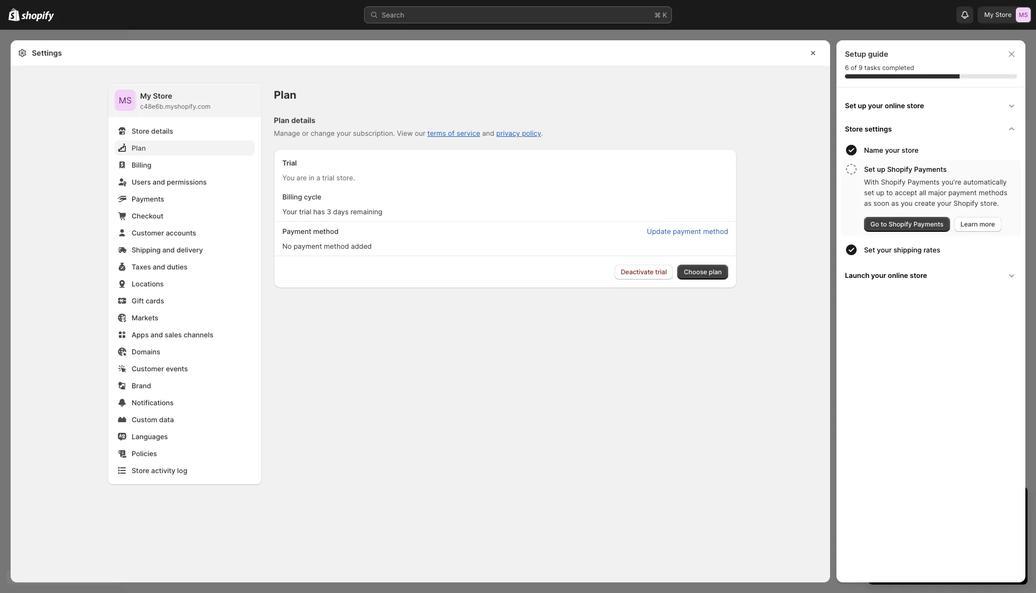 Task type: vqa. For each thing, say whether or not it's contained in the screenshot.
Toggle publishing entries as web pages Image at the right
no



Task type: describe. For each thing, give the bounding box(es) containing it.
payments down 'create'
[[914, 220, 944, 228]]

are
[[297, 174, 307, 182]]

soon
[[874, 199, 890, 208]]

setup
[[845, 49, 866, 58]]

billing link
[[115, 158, 255, 173]]

1 vertical spatial online
[[888, 271, 908, 280]]

shopify up learn
[[954, 199, 979, 208]]

1 vertical spatial to
[[881, 220, 887, 228]]

my store c48e6b.myshopify.com
[[140, 91, 211, 110]]

name
[[864, 146, 884, 154]]

method for update payment method
[[703, 227, 728, 236]]

locations link
[[115, 277, 255, 291]]

has
[[313, 208, 325, 216]]

taxes and duties link
[[115, 260, 255, 274]]

choose
[[684, 268, 707, 276]]

deactivate
[[621, 268, 654, 276]]

subscription.
[[353, 129, 395, 138]]

set up shopify payments
[[864, 165, 947, 174]]

events
[[166, 365, 188, 373]]

plan link
[[115, 141, 255, 156]]

9
[[859, 64, 863, 72]]

go to shopify payments
[[871, 220, 944, 228]]

brand
[[132, 382, 151, 390]]

set for set up your online store
[[845, 101, 856, 110]]

settings
[[32, 48, 62, 57]]

to inside with shopify payments you're automatically set up to accept all major payment methods as soon as you create your shopify store.
[[887, 188, 893, 197]]

users and permissions
[[132, 178, 207, 186]]

plan details manage or change your subscription. view our terms of service and privacy policy .
[[274, 116, 543, 138]]

more
[[980, 220, 995, 228]]

users
[[132, 178, 151, 186]]

plan inside plan details manage or change your subscription. view our terms of service and privacy policy .
[[274, 116, 289, 125]]

languages link
[[115, 430, 255, 444]]

search
[[382, 11, 404, 19]]

⌘ k
[[655, 11, 667, 19]]

markets link
[[115, 311, 255, 325]]

method up the no payment method added
[[313, 227, 339, 236]]

apps and sales channels link
[[115, 328, 255, 342]]

set your shipping rates button
[[864, 241, 1021, 260]]

shopify inside 'button'
[[887, 165, 913, 174]]

channels
[[184, 331, 213, 339]]

store activity log
[[132, 467, 187, 475]]

your inside set your shipping rates button
[[877, 246, 892, 254]]

update payment method link
[[641, 224, 735, 239]]

guide
[[868, 49, 888, 58]]

up inside with shopify payments you're automatically set up to accept all major payment methods as soon as you create your shopify store.
[[876, 188, 885, 197]]

gift cards link
[[115, 294, 255, 308]]

set up shopify payments button
[[864, 160, 1021, 177]]

deactivate trial button
[[615, 265, 673, 280]]

view
[[397, 129, 413, 138]]

rates
[[924, 246, 941, 254]]

privacy policy link
[[496, 129, 541, 138]]

activity
[[151, 467, 175, 475]]

and inside plan details manage or change your subscription. view our terms of service and privacy policy .
[[482, 129, 495, 138]]

major
[[928, 188, 947, 197]]

manage
[[274, 129, 300, 138]]

service
[[457, 129, 480, 138]]

choose plan
[[684, 268, 722, 276]]

apps
[[132, 331, 149, 339]]

1 horizontal spatial trial
[[322, 174, 335, 182]]

a
[[316, 174, 320, 182]]

payments inside 'button'
[[914, 165, 947, 174]]

taxes
[[132, 263, 151, 271]]

billing for billing
[[132, 161, 151, 169]]

policies link
[[115, 447, 255, 461]]

3
[[327, 208, 331, 216]]

customer accounts link
[[115, 226, 255, 241]]

terms of service link
[[428, 129, 480, 138]]

payment inside with shopify payments you're automatically set up to accept all major payment methods as soon as you create your shopify store.
[[949, 188, 977, 197]]

ms button
[[115, 90, 136, 111]]

customer for customer accounts
[[132, 229, 164, 237]]

custom
[[132, 416, 157, 424]]

with shopify payments you're automatically set up to accept all major payment methods as soon as you create your shopify store.
[[864, 178, 1008, 208]]

taxes and duties
[[132, 263, 187, 271]]

1 horizontal spatial shopify image
[[21, 11, 54, 22]]

your inside with shopify payments you're automatically set up to accept all major payment methods as soon as you create your shopify store.
[[937, 199, 952, 208]]

1 as from the left
[[864, 199, 872, 208]]

launch your online store
[[845, 271, 927, 280]]

store settings
[[845, 125, 892, 133]]

all
[[919, 188, 927, 197]]

store left my store image
[[996, 11, 1012, 19]]

launch your online store button
[[841, 264, 1021, 287]]

1 vertical spatial store
[[902, 146, 919, 154]]

set
[[864, 188, 874, 197]]

trial
[[282, 159, 297, 167]]

settings dialog
[[11, 40, 830, 583]]

mark set up shopify payments as done image
[[845, 163, 858, 176]]

c48e6b.myshopify.com
[[140, 102, 211, 110]]

create
[[915, 199, 936, 208]]

go to shopify payments link
[[864, 217, 950, 232]]

custom data link
[[115, 413, 255, 427]]

setup guide
[[845, 49, 888, 58]]

method for no payment method added
[[324, 242, 349, 251]]

days
[[333, 208, 349, 216]]

my store image
[[1016, 7, 1031, 22]]

set up your online store button
[[841, 94, 1021, 117]]

shipping and delivery
[[132, 246, 203, 254]]

policy
[[522, 129, 541, 138]]

store for store activity log
[[132, 467, 149, 475]]

learn
[[961, 220, 978, 228]]

my store image
[[115, 90, 136, 111]]

gift cards
[[132, 297, 164, 305]]

shopify down 'you'
[[889, 220, 912, 228]]



Task type: locate. For each thing, give the bounding box(es) containing it.
0 vertical spatial plan
[[274, 89, 296, 101]]

details inside "link"
[[151, 127, 173, 135]]

1 horizontal spatial billing
[[282, 193, 302, 201]]

billing for billing cycle
[[282, 193, 302, 201]]

domains link
[[115, 345, 255, 359]]

store. inside settings 'dialog'
[[337, 174, 355, 182]]

name your store button
[[864, 141, 1021, 160]]

0 vertical spatial to
[[887, 188, 893, 197]]

data
[[159, 416, 174, 424]]

payments inside with shopify payments you're automatically set up to accept all major payment methods as soon as you create your shopify store.
[[908, 178, 940, 186]]

0 vertical spatial billing
[[132, 161, 151, 169]]

and down customer accounts
[[162, 246, 175, 254]]

shopify down 'name your store'
[[887, 165, 913, 174]]

0 vertical spatial up
[[858, 101, 867, 110]]

2 vertical spatial trial
[[655, 268, 667, 276]]

brand link
[[115, 379, 255, 393]]

store inside my store c48e6b.myshopify.com
[[153, 91, 172, 100]]

notifications link
[[115, 396, 255, 410]]

my inside my store c48e6b.myshopify.com
[[140, 91, 151, 100]]

store up store settings button
[[907, 101, 924, 110]]

shipping
[[132, 246, 161, 254]]

languages
[[132, 433, 168, 441]]

you're
[[942, 178, 962, 186]]

6
[[845, 64, 849, 72]]

update
[[647, 227, 671, 236]]

payment
[[949, 188, 977, 197], [673, 227, 701, 236], [294, 242, 322, 251]]

0 horizontal spatial store.
[[337, 174, 355, 182]]

cycle
[[304, 193, 321, 201]]

method
[[313, 227, 339, 236], [703, 227, 728, 236], [324, 242, 349, 251]]

1 vertical spatial my
[[140, 91, 151, 100]]

store inside "link"
[[132, 127, 149, 135]]

store activity log link
[[115, 463, 255, 478]]

payment
[[282, 227, 311, 236]]

payments down name your store button
[[914, 165, 947, 174]]

method up plan on the top
[[703, 227, 728, 236]]

users and permissions link
[[115, 175, 255, 190]]

0 horizontal spatial of
[[448, 129, 455, 138]]

no payment method added
[[282, 242, 372, 251]]

online down "set your shipping rates"
[[888, 271, 908, 280]]

payment down you're
[[949, 188, 977, 197]]

learn more
[[961, 220, 995, 228]]

terms
[[428, 129, 446, 138]]

set up store settings
[[845, 101, 856, 110]]

shipping and delivery link
[[115, 243, 255, 257]]

learn more link
[[954, 217, 1002, 232]]

store. right a
[[337, 174, 355, 182]]

3 days left in your trial element
[[869, 515, 1028, 585]]

your down major
[[937, 199, 952, 208]]

your up settings
[[868, 101, 883, 110]]

and for permissions
[[153, 178, 165, 186]]

1 vertical spatial up
[[877, 165, 886, 174]]

and inside taxes and duties link
[[153, 263, 165, 271]]

0 vertical spatial customer
[[132, 229, 164, 237]]

shop settings menu element
[[108, 83, 261, 485]]

1 customer from the top
[[132, 229, 164, 237]]

your inside plan details manage or change your subscription. view our terms of service and privacy policy .
[[337, 129, 351, 138]]

store details link
[[115, 124, 255, 139]]

billing inside shop settings menu element
[[132, 161, 151, 169]]

of inside plan details manage or change your subscription. view our terms of service and privacy policy .
[[448, 129, 455, 138]]

0 vertical spatial details
[[291, 116, 315, 125]]

and right the taxes
[[153, 263, 165, 271]]

your right name
[[885, 146, 900, 154]]

0 vertical spatial online
[[885, 101, 905, 110]]

your inside name your store button
[[885, 146, 900, 154]]

update payment method
[[647, 227, 728, 236]]

details
[[291, 116, 315, 125], [151, 127, 173, 135]]

1 horizontal spatial details
[[291, 116, 315, 125]]

0 vertical spatial of
[[851, 64, 857, 72]]

notifications
[[132, 399, 174, 407]]

up up with
[[877, 165, 886, 174]]

0 vertical spatial store.
[[337, 174, 355, 182]]

your left "shipping"
[[877, 246, 892, 254]]

2 horizontal spatial payment
[[949, 188, 977, 197]]

set your shipping rates
[[864, 246, 941, 254]]

of right terms
[[448, 129, 455, 138]]

completed
[[882, 64, 914, 72]]

your right 'change'
[[337, 129, 351, 138]]

added
[[351, 242, 372, 251]]

to up soon
[[887, 188, 893, 197]]

details for plan
[[291, 116, 315, 125]]

0 vertical spatial payment
[[949, 188, 977, 197]]

methods
[[979, 188, 1008, 197]]

trial right deactivate
[[655, 268, 667, 276]]

my left my store image
[[985, 11, 994, 19]]

name your store
[[864, 146, 919, 154]]

1 vertical spatial trial
[[299, 208, 311, 216]]

store. down methods
[[981, 199, 999, 208]]

your inside the set up your online store button
[[868, 101, 883, 110]]

automatically
[[964, 178, 1007, 186]]

to
[[887, 188, 893, 197], [881, 220, 887, 228]]

and right apps
[[151, 331, 163, 339]]

to right go on the top
[[881, 220, 887, 228]]

choose plan link
[[678, 265, 728, 280]]

sales
[[165, 331, 182, 339]]

your trial has 3 days remaining
[[282, 208, 383, 216]]

0 vertical spatial trial
[[322, 174, 335, 182]]

as down set
[[864, 199, 872, 208]]

you
[[282, 174, 295, 182]]

0 horizontal spatial my
[[140, 91, 151, 100]]

1 vertical spatial plan
[[274, 116, 289, 125]]

set for set up shopify payments
[[864, 165, 875, 174]]

0 horizontal spatial as
[[864, 199, 872, 208]]

and right service
[[482, 129, 495, 138]]

and inside "users and permissions" link
[[153, 178, 165, 186]]

store settings button
[[841, 117, 1021, 141]]

setup guide dialog
[[837, 40, 1026, 583]]

payment right the update
[[673, 227, 701, 236]]

details for store
[[151, 127, 173, 135]]

domains
[[132, 348, 160, 356]]

store for store settings
[[845, 125, 863, 133]]

1 vertical spatial set
[[864, 165, 875, 174]]

details inside plan details manage or change your subscription. view our terms of service and privacy policy .
[[291, 116, 315, 125]]

gift
[[132, 297, 144, 305]]

2 vertical spatial store
[[910, 271, 927, 280]]

set up shopify payments element
[[843, 177, 1021, 232]]

2 vertical spatial set
[[864, 246, 875, 254]]

and inside shipping and delivery link
[[162, 246, 175, 254]]

permissions
[[167, 178, 207, 186]]

deactivate trial
[[621, 268, 667, 276]]

my for my store
[[985, 11, 994, 19]]

up for your
[[858, 101, 867, 110]]

accept
[[895, 188, 917, 197]]

delivery
[[177, 246, 203, 254]]

and for sales
[[151, 331, 163, 339]]

1 horizontal spatial store.
[[981, 199, 999, 208]]

your inside launch your online store button
[[871, 271, 886, 280]]

0 horizontal spatial trial
[[299, 208, 311, 216]]

payment inside the update payment method link
[[673, 227, 701, 236]]

cards
[[146, 297, 164, 305]]

locations
[[132, 280, 164, 288]]

billing up your
[[282, 193, 302, 201]]

and
[[482, 129, 495, 138], [153, 178, 165, 186], [162, 246, 175, 254], [153, 263, 165, 271], [151, 331, 163, 339]]

as left 'you'
[[892, 199, 899, 208]]

store for store details
[[132, 127, 149, 135]]

1 vertical spatial billing
[[282, 193, 302, 201]]

markets
[[132, 314, 158, 322]]

up
[[858, 101, 867, 110], [877, 165, 886, 174], [876, 188, 885, 197]]

up for shopify
[[877, 165, 886, 174]]

plan inside shop settings menu element
[[132, 144, 146, 152]]

1 horizontal spatial as
[[892, 199, 899, 208]]

payments inside shop settings menu element
[[132, 195, 164, 203]]

set for set your shipping rates
[[864, 246, 875, 254]]

online up settings
[[885, 101, 905, 110]]

trial left has
[[299, 208, 311, 216]]

2 customer from the top
[[132, 365, 164, 373]]

remaining
[[351, 208, 383, 216]]

store up "c48e6b.myshopify.com"
[[153, 91, 172, 100]]

payment for update payment method
[[673, 227, 701, 236]]

0 horizontal spatial shopify image
[[8, 8, 20, 21]]

customer down domains
[[132, 365, 164, 373]]

your
[[868, 101, 883, 110], [337, 129, 351, 138], [885, 146, 900, 154], [937, 199, 952, 208], [877, 246, 892, 254], [871, 271, 886, 280]]

.
[[541, 129, 543, 138]]

0 horizontal spatial billing
[[132, 161, 151, 169]]

2 as from the left
[[892, 199, 899, 208]]

store up set up shopify payments
[[902, 146, 919, 154]]

policies
[[132, 450, 157, 458]]

shipping
[[894, 246, 922, 254]]

store.
[[337, 174, 355, 182], [981, 199, 999, 208]]

1 horizontal spatial my
[[985, 11, 994, 19]]

your
[[282, 208, 297, 216]]

store inside button
[[845, 125, 863, 133]]

2 vertical spatial plan
[[132, 144, 146, 152]]

my for my store c48e6b.myshopify.com
[[140, 91, 151, 100]]

store
[[996, 11, 1012, 19], [153, 91, 172, 100], [845, 125, 863, 133], [132, 127, 149, 135], [132, 467, 149, 475]]

up inside set up shopify payments 'button'
[[877, 165, 886, 174]]

your right launch
[[871, 271, 886, 280]]

customer down the checkout
[[132, 229, 164, 237]]

1 horizontal spatial payment
[[673, 227, 701, 236]]

tasks
[[865, 64, 881, 72]]

set inside 'button'
[[864, 165, 875, 174]]

set up with
[[864, 165, 875, 174]]

1 vertical spatial details
[[151, 127, 173, 135]]

duties
[[167, 263, 187, 271]]

store. inside with shopify payments you're automatically set up to accept all major payment methods as soon as you create your shopify store.
[[981, 199, 999, 208]]

and for duties
[[153, 263, 165, 271]]

checkout link
[[115, 209, 255, 224]]

in
[[309, 174, 315, 182]]

plan
[[274, 89, 296, 101], [274, 116, 289, 125], [132, 144, 146, 152]]

of
[[851, 64, 857, 72], [448, 129, 455, 138]]

custom data
[[132, 416, 174, 424]]

payments up the checkout
[[132, 195, 164, 203]]

0 vertical spatial my
[[985, 11, 994, 19]]

billing up the users
[[132, 161, 151, 169]]

payments up 'all'
[[908, 178, 940, 186]]

shopify
[[887, 165, 913, 174], [881, 178, 906, 186], [954, 199, 979, 208], [889, 220, 912, 228]]

shopify up accept
[[881, 178, 906, 186]]

and for delivery
[[162, 246, 175, 254]]

my store
[[985, 11, 1012, 19]]

1 horizontal spatial of
[[851, 64, 857, 72]]

of inside setup guide dialog
[[851, 64, 857, 72]]

my
[[985, 11, 994, 19], [140, 91, 151, 100]]

store left settings
[[845, 125, 863, 133]]

set down go on the top
[[864, 246, 875, 254]]

0 horizontal spatial payment
[[294, 242, 322, 251]]

trial right a
[[322, 174, 335, 182]]

details down "c48e6b.myshopify.com"
[[151, 127, 173, 135]]

go
[[871, 220, 879, 228]]

and inside apps and sales channels link
[[151, 331, 163, 339]]

accounts
[[166, 229, 196, 237]]

as
[[864, 199, 872, 208], [892, 199, 899, 208]]

2 horizontal spatial trial
[[655, 268, 667, 276]]

trial for deactivate
[[655, 268, 667, 276]]

store down my store icon
[[132, 127, 149, 135]]

2 vertical spatial up
[[876, 188, 885, 197]]

or
[[302, 129, 309, 138]]

0 vertical spatial set
[[845, 101, 856, 110]]

payment method
[[282, 227, 339, 236]]

1 vertical spatial customer
[[132, 365, 164, 373]]

payments
[[914, 165, 947, 174], [908, 178, 940, 186], [132, 195, 164, 203], [914, 220, 944, 228]]

and right the users
[[153, 178, 165, 186]]

1 vertical spatial store.
[[981, 199, 999, 208]]

customer for customer events
[[132, 365, 164, 373]]

method left added
[[324, 242, 349, 251]]

of right 6
[[851, 64, 857, 72]]

shopify image
[[8, 8, 20, 21], [21, 11, 54, 22]]

store down "shipping"
[[910, 271, 927, 280]]

up up store settings
[[858, 101, 867, 110]]

payment down payment method
[[294, 242, 322, 251]]

0 horizontal spatial details
[[151, 127, 173, 135]]

store details
[[132, 127, 173, 135]]

customer accounts
[[132, 229, 196, 237]]

trial inside button
[[655, 268, 667, 276]]

store down policies
[[132, 467, 149, 475]]

1 vertical spatial of
[[448, 129, 455, 138]]

0 vertical spatial store
[[907, 101, 924, 110]]

trial for your
[[299, 208, 311, 216]]

customer events
[[132, 365, 188, 373]]

up up soon
[[876, 188, 885, 197]]

up inside the set up your online store button
[[858, 101, 867, 110]]

settings
[[865, 125, 892, 133]]

payment for no payment method added
[[294, 242, 322, 251]]

2 vertical spatial payment
[[294, 242, 322, 251]]

1 vertical spatial payment
[[673, 227, 701, 236]]

details up 'or'
[[291, 116, 315, 125]]

my right my store icon
[[140, 91, 151, 100]]

payments link
[[115, 192, 255, 207]]



